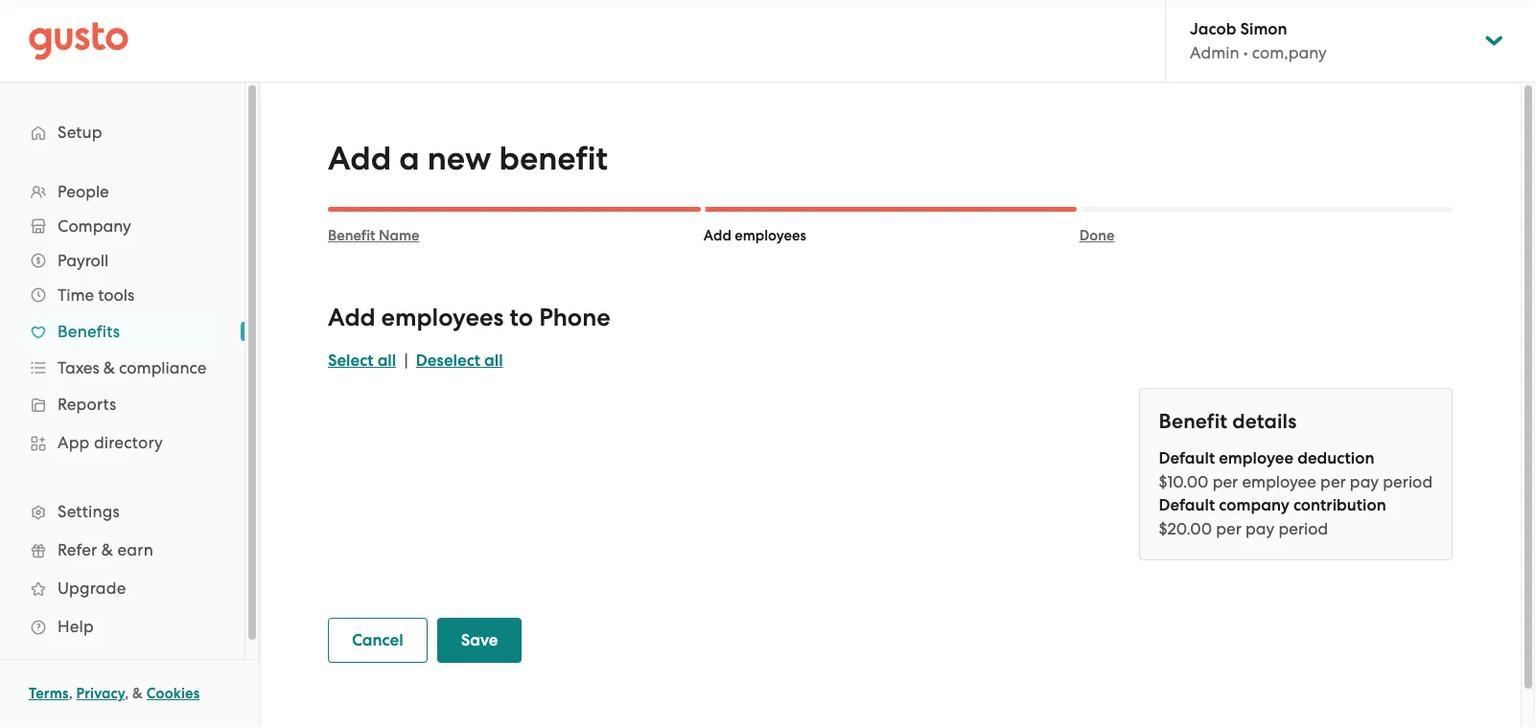 Task type: locate. For each thing, give the bounding box(es) containing it.
default up $10.00
[[1159, 449, 1215, 469]]

0 vertical spatial &
[[103, 359, 115, 378]]

benefit inside button
[[328, 227, 375, 244]]

& for compliance
[[103, 359, 115, 378]]

|
[[404, 351, 408, 370]]

0 horizontal spatial ,
[[69, 686, 73, 703]]

earn
[[117, 541, 153, 560]]

all
[[377, 351, 396, 371], [484, 351, 503, 371]]

1 horizontal spatial all
[[484, 351, 503, 371]]

taxes
[[58, 359, 99, 378]]

upgrade
[[58, 579, 126, 598]]

privacy
[[76, 686, 125, 703]]

pay
[[1350, 473, 1379, 492], [1245, 520, 1275, 539]]

people button
[[19, 175, 225, 209]]

pay up contribution at the right of page
[[1350, 473, 1379, 492]]

done button
[[1079, 226, 1453, 245]]

& inside dropdown button
[[103, 359, 115, 378]]

1 horizontal spatial employees
[[735, 227, 806, 244]]

all left |
[[377, 351, 396, 371]]

1 vertical spatial benefit
[[1159, 409, 1227, 434]]

1 vertical spatial add
[[704, 227, 731, 244]]

gusto navigation element
[[0, 82, 244, 677]]

default company contribution element
[[1159, 518, 1433, 541]]

all right deselect
[[484, 351, 503, 371]]

employees for add employees
[[735, 227, 806, 244]]

& left earn
[[101, 541, 113, 560]]

per down company
[[1216, 520, 1241, 539]]

employees
[[735, 227, 806, 244], [381, 303, 504, 333]]

terms link
[[29, 686, 69, 703]]

save button
[[437, 618, 522, 663]]

1 vertical spatial pay
[[1245, 520, 1275, 539]]

details
[[1232, 409, 1297, 434]]

save
[[461, 631, 498, 651]]

0 vertical spatial employees
[[735, 227, 806, 244]]

&
[[103, 359, 115, 378], [101, 541, 113, 560], [132, 686, 143, 703]]

1 horizontal spatial benefit
[[1159, 409, 1227, 434]]

0 vertical spatial period
[[1383, 473, 1433, 492]]

done
[[1079, 227, 1115, 244]]

0 vertical spatial benefit
[[328, 227, 375, 244]]

, left cookies
[[125, 686, 129, 703]]

jacob simon admin • com,pany
[[1190, 19, 1327, 62]]

per
[[1213, 473, 1238, 492], [1320, 473, 1346, 492], [1216, 520, 1241, 539]]

default up $20.00 at the bottom right of the page
[[1159, 496, 1215, 516]]

phone
[[539, 303, 610, 333]]

1 vertical spatial default
[[1159, 496, 1215, 516]]

0 horizontal spatial all
[[377, 351, 396, 371]]

period up contribution at the right of page
[[1383, 473, 1433, 492]]

employee down details
[[1219, 449, 1294, 469]]

& left cookies
[[132, 686, 143, 703]]

2 default from the top
[[1159, 496, 1215, 516]]

benefit up $10.00
[[1159, 409, 1227, 434]]

0 horizontal spatial period
[[1279, 520, 1328, 539]]

0 vertical spatial add
[[328, 139, 391, 178]]

1 vertical spatial employees
[[381, 303, 504, 333]]

refer
[[58, 541, 97, 560]]

1 default from the top
[[1159, 449, 1215, 469]]

1 horizontal spatial ,
[[125, 686, 129, 703]]

add employees to phone
[[328, 303, 610, 333]]

select
[[328, 351, 374, 371]]

simon
[[1240, 19, 1287, 39]]

•
[[1243, 43, 1248, 62]]

time tools button
[[19, 278, 225, 313]]

employees for add employees to phone
[[381, 303, 504, 333]]

0 horizontal spatial benefit
[[328, 227, 375, 244]]

payroll
[[58, 251, 109, 270]]

benefit
[[328, 227, 375, 244], [1159, 409, 1227, 434]]

refer & earn link
[[19, 533, 225, 568]]

2 vertical spatial &
[[132, 686, 143, 703]]

upgrade link
[[19, 571, 225, 606]]

default
[[1159, 449, 1215, 469], [1159, 496, 1215, 516]]

add
[[328, 139, 391, 178], [704, 227, 731, 244], [328, 303, 375, 333]]

period
[[1383, 473, 1433, 492], [1279, 520, 1328, 539]]

deselect all link
[[416, 351, 503, 371]]

,
[[69, 686, 73, 703], [125, 686, 129, 703]]

privacy link
[[76, 686, 125, 703]]

select all link
[[328, 351, 396, 371]]

list
[[0, 175, 244, 646]]

0 horizontal spatial employees
[[381, 303, 504, 333]]

1 vertical spatial &
[[101, 541, 113, 560]]

add a new benefit
[[328, 139, 608, 178]]

app directory
[[58, 433, 163, 453]]

$20.00
[[1159, 520, 1212, 539]]

1 horizontal spatial pay
[[1350, 473, 1379, 492]]

1 , from the left
[[69, 686, 73, 703]]

deselect
[[416, 351, 480, 371]]

help
[[58, 617, 94, 637]]

app directory link
[[19, 426, 225, 460]]

benefit left name
[[328, 227, 375, 244]]

0 vertical spatial employee
[[1219, 449, 1294, 469]]

employee up company
[[1242, 473, 1316, 492]]

, left privacy link
[[69, 686, 73, 703]]

employee
[[1219, 449, 1294, 469], [1242, 473, 1316, 492]]

& right 'taxes'
[[103, 359, 115, 378]]

period down contribution at the right of page
[[1279, 520, 1328, 539]]

& for earn
[[101, 541, 113, 560]]

pay down company
[[1245, 520, 1275, 539]]

1 vertical spatial period
[[1279, 520, 1328, 539]]

0 vertical spatial default
[[1159, 449, 1215, 469]]

benefit for benefit name
[[328, 227, 375, 244]]

benefit
[[499, 139, 608, 178]]

add for add employees
[[704, 227, 731, 244]]

benefit details
[[1159, 409, 1297, 434]]



Task type: describe. For each thing, give the bounding box(es) containing it.
cookies button
[[146, 683, 200, 706]]

setup link
[[19, 115, 225, 150]]

default employee deduction $10.00 per employee per pay period default company contribution $20.00 per pay period
[[1159, 449, 1433, 539]]

to
[[510, 303, 533, 333]]

select all | deselect all
[[328, 351, 503, 371]]

cancel
[[352, 631, 403, 651]]

2 vertical spatial add
[[328, 303, 375, 333]]

benefits
[[58, 322, 120, 341]]

app
[[58, 433, 90, 453]]

time
[[58, 286, 94, 305]]

admin
[[1190, 43, 1239, 62]]

per up company
[[1213, 473, 1238, 492]]

payroll button
[[19, 244, 225, 278]]

1 vertical spatial employee
[[1242, 473, 1316, 492]]

jacob
[[1190, 19, 1236, 39]]

setup
[[58, 123, 102, 142]]

company
[[58, 217, 131, 236]]

time tools
[[58, 286, 134, 305]]

benefits link
[[19, 314, 225, 349]]

0 horizontal spatial pay
[[1245, 520, 1275, 539]]

benefit for benefit details
[[1159, 409, 1227, 434]]

directory
[[94, 433, 163, 453]]

cookies
[[146, 686, 200, 703]]

list containing people
[[0, 175, 244, 646]]

1 all from the left
[[377, 351, 396, 371]]

default employee deduction element
[[1159, 471, 1433, 494]]

settings
[[58, 502, 120, 522]]

taxes & compliance
[[58, 359, 207, 378]]

settings link
[[19, 495, 225, 529]]

terms , privacy , & cookies
[[29, 686, 200, 703]]

2 all from the left
[[484, 351, 503, 371]]

deduction
[[1297, 449, 1374, 469]]

contribution
[[1293, 496, 1386, 516]]

reports
[[58, 395, 116, 414]]

name
[[379, 227, 419, 244]]

reports link
[[19, 387, 225, 422]]

refer & earn
[[58, 541, 153, 560]]

1 horizontal spatial period
[[1383, 473, 1433, 492]]

add for add a new benefit
[[328, 139, 391, 178]]

0 vertical spatial pay
[[1350, 473, 1379, 492]]

a
[[399, 139, 420, 178]]

compliance
[[119, 359, 207, 378]]

company button
[[19, 209, 225, 244]]

new
[[427, 139, 491, 178]]

com,pany
[[1252, 43, 1327, 62]]

benefit name button
[[328, 226, 701, 245]]

help link
[[19, 610, 225, 644]]

tools
[[98, 286, 134, 305]]

cancel button
[[328, 618, 427, 663]]

company
[[1219, 496, 1289, 516]]

per down deduction
[[1320, 473, 1346, 492]]

$10.00
[[1159, 473, 1209, 492]]

add employees
[[704, 227, 806, 244]]

benefit name
[[328, 227, 419, 244]]

taxes & compliance button
[[19, 351, 225, 385]]

terms
[[29, 686, 69, 703]]

home image
[[29, 22, 128, 60]]

2 , from the left
[[125, 686, 129, 703]]

people
[[58, 182, 109, 201]]



Task type: vqa. For each thing, say whether or not it's contained in the screenshot.
Refer & earn
yes



